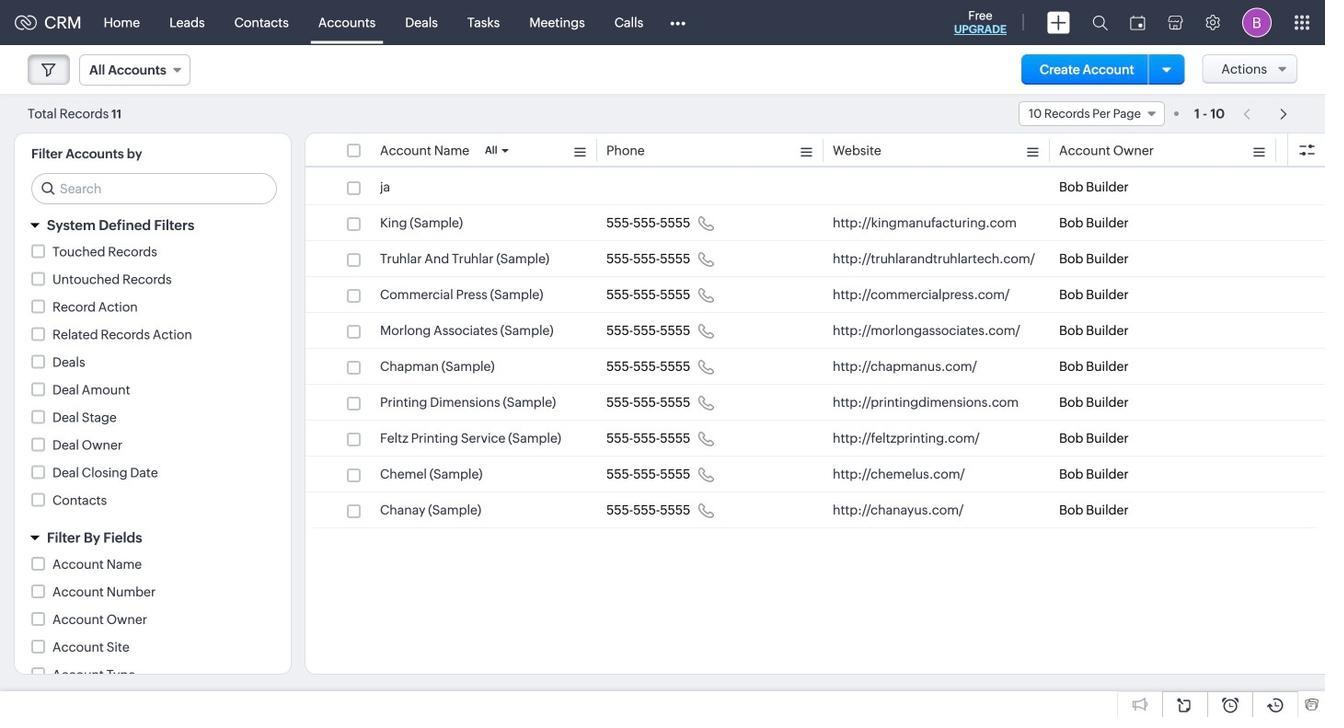 Task type: locate. For each thing, give the bounding box(es) containing it.
None field
[[79, 54, 190, 86], [1019, 101, 1166, 126], [79, 54, 190, 86], [1019, 101, 1166, 126]]

Search text field
[[32, 174, 276, 203]]

row group
[[306, 169, 1326, 529]]

profile element
[[1232, 0, 1284, 45]]

logo image
[[15, 15, 37, 30]]

profile image
[[1243, 8, 1272, 37]]

Other Modules field
[[659, 8, 698, 37]]

search image
[[1093, 15, 1109, 30]]



Task type: vqa. For each thing, say whether or not it's contained in the screenshot.
Deals
no



Task type: describe. For each thing, give the bounding box(es) containing it.
create menu image
[[1048, 12, 1071, 34]]

calendar image
[[1131, 15, 1146, 30]]

search element
[[1082, 0, 1120, 45]]

create menu element
[[1037, 0, 1082, 45]]



